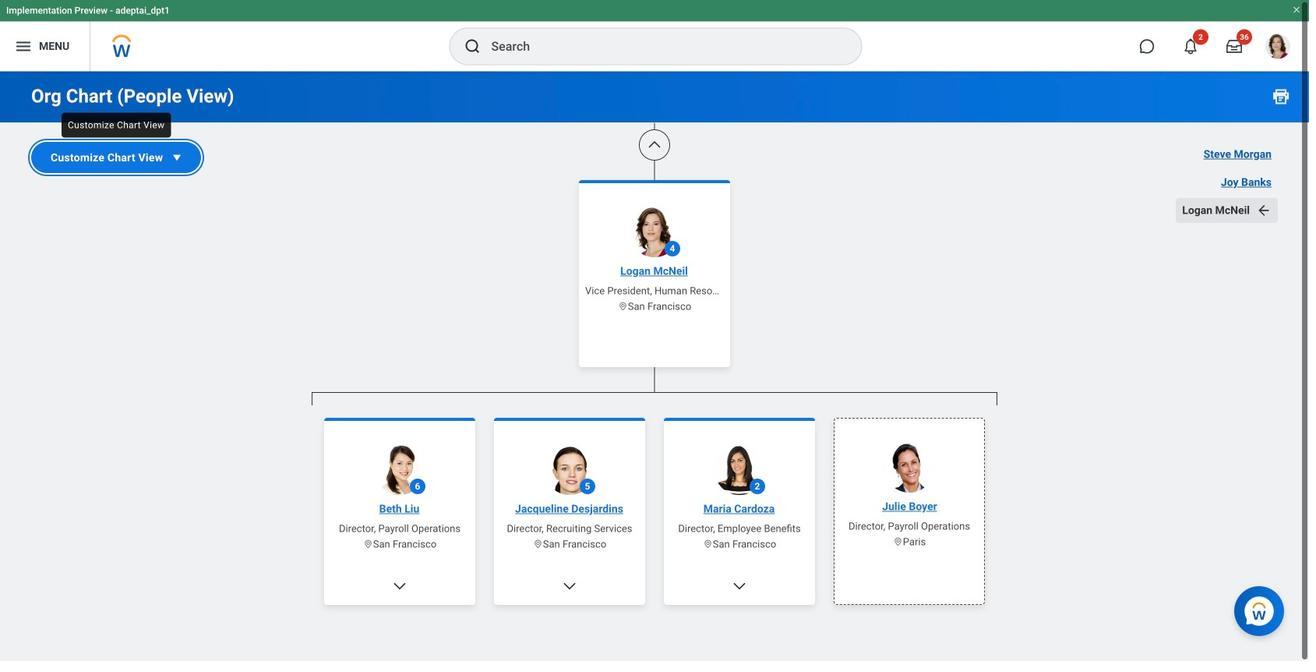 Task type: vqa. For each thing, say whether or not it's contained in the screenshot.
right chevron down icon
yes



Task type: describe. For each thing, give the bounding box(es) containing it.
caret down image
[[169, 150, 185, 165]]

1 horizontal spatial location image
[[893, 537, 903, 547]]

chevron down image for 2nd location icon from the right
[[562, 578, 578, 594]]

chevron up image
[[647, 137, 663, 153]]

search image
[[463, 37, 482, 56]]

notifications large image
[[1183, 39, 1199, 54]]

close environment banner image
[[1293, 5, 1302, 14]]

1 location image from the left
[[363, 539, 373, 549]]

2 location image from the left
[[533, 539, 543, 549]]

justify image
[[14, 37, 33, 56]]



Task type: locate. For each thing, give the bounding box(es) containing it.
profile logan mcneil image
[[1266, 34, 1291, 62]]

1 chevron down image from the left
[[562, 578, 578, 594]]

chevron down image for third location icon from the left
[[732, 578, 748, 594]]

1 horizontal spatial location image
[[533, 539, 543, 549]]

chevron down image
[[392, 578, 408, 594]]

tooltip
[[57, 108, 176, 142]]

1 vertical spatial location image
[[893, 537, 903, 547]]

arrow left image
[[1257, 203, 1272, 218]]

location image
[[618, 301, 628, 311], [893, 537, 903, 547]]

print org chart image
[[1272, 87, 1291, 106]]

1 horizontal spatial chevron down image
[[732, 578, 748, 594]]

0 vertical spatial location image
[[618, 301, 628, 311]]

0 horizontal spatial location image
[[618, 301, 628, 311]]

2 horizontal spatial location image
[[703, 539, 713, 549]]

0 horizontal spatial location image
[[363, 539, 373, 549]]

main content
[[0, 0, 1310, 661]]

0 horizontal spatial chevron down image
[[562, 578, 578, 594]]

location image
[[363, 539, 373, 549], [533, 539, 543, 549], [703, 539, 713, 549]]

3 location image from the left
[[703, 539, 713, 549]]

logan mcneil, logan mcneil, 4 direct reports element
[[312, 405, 998, 661]]

banner
[[0, 0, 1310, 71]]

inbox large image
[[1227, 39, 1243, 54]]

chevron down image
[[562, 578, 578, 594], [732, 578, 748, 594]]

Search Workday  search field
[[492, 29, 830, 64]]

2 chevron down image from the left
[[732, 578, 748, 594]]



